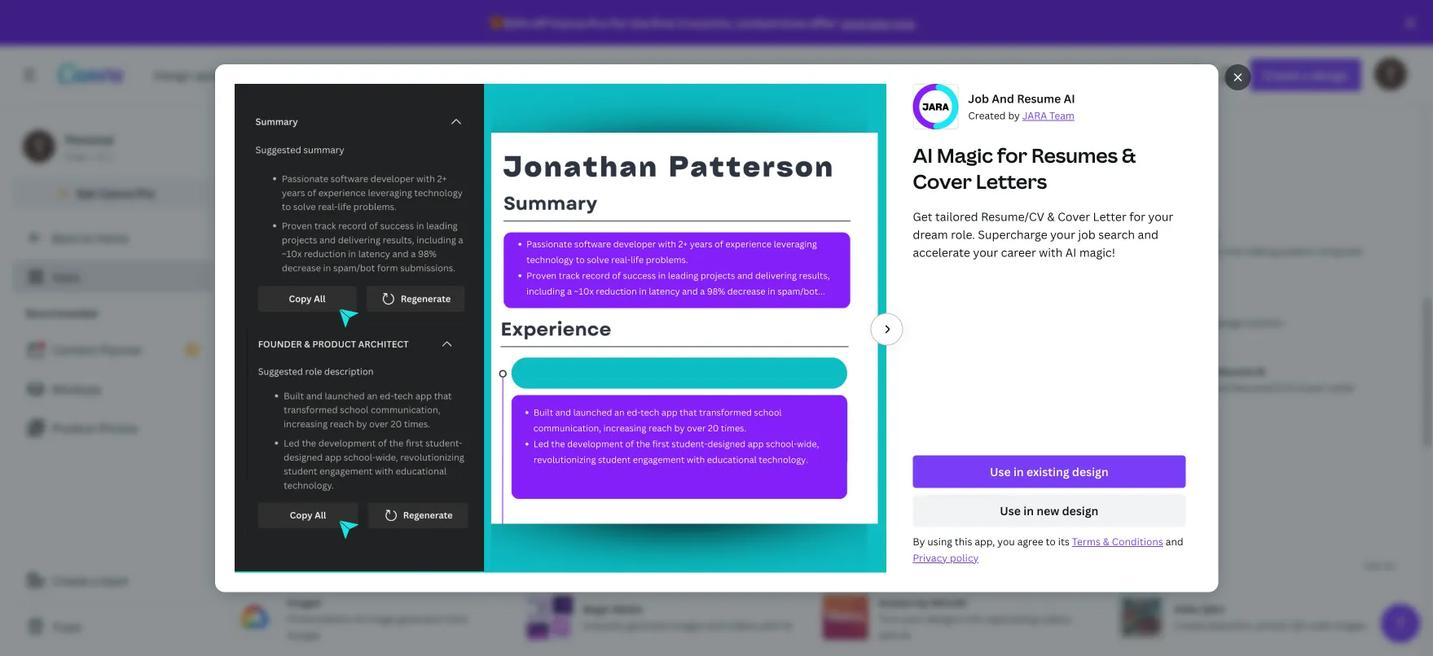 Task type: vqa. For each thing, say whether or not it's contained in the screenshot.
10 color inspiration secrets only designers know about IMAGE
no



Task type: describe. For each thing, give the bounding box(es) containing it.
patternedai create seamless patterns with text using ai
[[583, 371, 785, 401]]

high
[[352, 244, 372, 258]]

dream inside get tailored resume/cv & cover letter for your dream role. supercharge your job search and accelerate your career with ai magic!
[[913, 227, 948, 242]]

1 vertical spatial ai-
[[225, 552, 253, 579]]

them
[[811, 470, 879, 506]]

accelerate
[[913, 245, 971, 260]]

product photos link
[[13, 412, 212, 445]]

variations
[[948, 388, 995, 401]]

existing
[[1027, 464, 1070, 480]]

job and resume ai created by jara team
[[969, 91, 1076, 122]]

resume/cv inside get tailored resume/cv & cover letter for your dream role. supercharge your job search and accelerate your career with ai magic!
[[981, 209, 1045, 224]]

design for use in new design
[[1063, 503, 1099, 519]]

privacy policy link
[[913, 552, 979, 565]]

create inside hello qart create beautiful, artistic qr code images
[[1175, 619, 1206, 632]]

images inside image dreamer craft your dream scene with your images
[[447, 316, 480, 329]]

& inside the ai magic for resumes & cover letters
[[1122, 142, 1136, 169]]

anime style create anime-style images with just a message
[[287, 365, 462, 411]]

back to home link
[[13, 222, 212, 254]]

& inside text to speech a simple & easy text to speech converter
[[625, 244, 632, 258]]

get canva pro button
[[13, 178, 212, 209]]

create inside multilingual create voiceover in multiple languages
[[583, 316, 614, 329]]

in left new
[[1024, 503, 1034, 519]]

imagen
[[287, 596, 322, 610]]

by using this app, you agree to its terms & conditions and privacy policy
[[913, 535, 1184, 565]]

media
[[613, 603, 643, 616]]

reimagine
[[879, 371, 928, 385]]

.
[[915, 15, 918, 31]]

in left existing
[[1014, 464, 1024, 480]]

agree
[[1018, 535, 1044, 549]]

solution
[[1246, 316, 1285, 329]]

team
[[101, 573, 129, 589]]

trash link
[[13, 611, 212, 644]]

back
[[52, 230, 78, 246]]

messages
[[903, 244, 949, 258]]

more
[[865, 507, 898, 524]]

magic inside magic media instantly generate images and videos with ai.
[[583, 603, 611, 616]]

resume/cv inside the "job and resume ai ai-powered resume/cv & cover letter builder"
[[1232, 381, 1286, 394]]

and inside by using this app, you agree to its terms & conditions and privacy policy
[[1166, 535, 1184, 549]]

see all
[[1365, 559, 1396, 572]]

easy
[[634, 244, 656, 258]]

puppetry turn faces into talking avatars using text
[[1175, 228, 1363, 258]]

0 vertical spatial pro
[[588, 15, 608, 31]]

ai inside avatars by neiroai turn your designs into captivating videos with ai
[[901, 629, 911, 642]]

terms
[[1072, 535, 1101, 549]]

portrait
[[1009, 388, 1046, 401]]

photos
[[1048, 388, 1081, 401]]

planner
[[100, 343, 143, 358]]

3
[[678, 15, 685, 31]]

artistic inside hello qart create beautiful, artistic qr code images
[[1256, 619, 1289, 632]]

🎁
[[490, 15, 501, 31]]

photos
[[99, 421, 138, 437]]

limited
[[736, 15, 778, 31]]

in inside the secretink hide messages in images
[[951, 244, 960, 258]]

text inside patternedai create seamless patterns with text using ai
[[728, 388, 746, 401]]

google
[[287, 629, 320, 642]]

use in existing design button
[[913, 456, 1186, 488]]

to right the back
[[81, 230, 93, 246]]

job for job and resume ai ai-powered resume/cv & cover letter builder
[[1175, 365, 1193, 378]]

imagen photorealistic ai image generator from google
[[287, 596, 469, 642]]

create inside reimagine create artistic variations of portrait photos
[[879, 388, 910, 401]]

months.
[[688, 15, 734, 31]]

using for text
[[1318, 244, 1343, 258]]

ai-powered
[[225, 552, 339, 579]]

avatars by neiroai turn your designs into captivating videos with ai
[[879, 596, 1072, 642]]

back to home
[[52, 230, 128, 246]]

create inside create a team button
[[52, 573, 89, 589]]

magic media instantly generate images and videos with ai.
[[583, 603, 795, 632]]

resume for job and resume ai ai-powered resume/cv & cover letter builder
[[1216, 365, 1254, 378]]

multiple
[[676, 316, 716, 329]]

puppetry
[[1175, 228, 1219, 241]]

anime-
[[321, 381, 353, 394]]

with inside get tailored resume/cv & cover letter for your dream role. supercharge your job search and accelerate your career with ai magic!
[[1039, 245, 1063, 260]]

with inside anime style create anime-style images with just a message
[[414, 381, 434, 394]]

supercharge
[[978, 227, 1048, 242]]

code
[[1308, 619, 1332, 632]]

avatars
[[879, 596, 915, 610]]

catch
[[671, 168, 707, 185]]

digital signage solution
[[1175, 316, 1285, 329]]

voiceover
[[617, 316, 663, 329]]

and inside soona pro photo and video for products
[[928, 316, 946, 329]]

design for use in existing design
[[1073, 464, 1109, 480]]

faces
[[1198, 244, 1223, 258]]

with inside magic media instantly generate images and videos with ai.
[[760, 619, 780, 632]]

anime
[[287, 365, 317, 378]]

images inside hello qart create beautiful, artistic qr code images
[[1334, 619, 1367, 632]]

for left first
[[610, 15, 628, 31]]

craft
[[287, 316, 311, 329]]

apps
[[52, 269, 80, 285]]

recommended
[[26, 307, 98, 320]]

get
[[842, 507, 862, 524]]

by
[[913, 535, 925, 549]]

see
[[1365, 559, 1382, 572]]

into inside avatars by neiroai turn your designs into captivating videos with ai
[[965, 613, 983, 626]]

tailored
[[936, 209, 979, 224]]

neiroai
[[931, 596, 967, 610]]

dream inside image dreamer craft your dream scene with your images
[[337, 316, 368, 329]]

letter inside the "job and resume ai ai-powered resume/cv & cover letter builder"
[[1328, 381, 1356, 394]]

artistic inside reimagine create artistic variations of portrait photos
[[912, 388, 946, 401]]

content planner
[[52, 343, 143, 358]]

1 vertical spatial powered
[[253, 552, 339, 579]]

by inside avatars by neiroai turn your designs into captivating videos with ai
[[917, 596, 929, 610]]

text
[[583, 228, 603, 241]]

team
[[1050, 109, 1075, 122]]

seamless
[[617, 388, 660, 401]]

home
[[96, 230, 128, 246]]

using inside by using this app, you agree to its terms & conditions and privacy policy
[[928, 535, 953, 549]]

videos inside magic media instantly generate images and videos with ai.
[[726, 619, 757, 632]]

50%
[[504, 15, 529, 31]]

create a team
[[52, 573, 129, 589]]

on
[[730, 168, 746, 185]]

photorealistic
[[287, 613, 353, 626]]

text for easy
[[658, 244, 677, 258]]

just
[[437, 381, 454, 394]]

the for noteworthy
[[750, 168, 770, 185]]

message
[[287, 397, 328, 411]]

first
[[652, 15, 676, 31]]

ai.
[[783, 619, 795, 632]]

images inside anime style create anime-style images with just a message
[[379, 381, 411, 394]]

off
[[531, 15, 548, 31]]

apps link
[[13, 261, 212, 293]]

using for ai
[[748, 388, 773, 401]]

•
[[89, 150, 93, 163]]

for inside get tailored resume/cv & cover letter for your dream role. supercharge your job search and accelerate your career with ai magic!
[[1130, 209, 1146, 224]]

product photos
[[52, 421, 138, 437]]

cover inside the ai magic for resumes & cover letters
[[913, 168, 972, 195]]

and inside get tailored resume/cv & cover letter for your dream role. supercharge your job search and accelerate your career with ai magic!
[[1138, 227, 1159, 242]]

hello
[[1175, 603, 1200, 616]]

all inside button
[[1384, 559, 1396, 572]]

a
[[583, 244, 589, 258]]



Task type: locate. For each thing, give the bounding box(es) containing it.
your inside avatars by neiroai turn your designs into captivating videos with ai
[[903, 613, 924, 626]]

all up out
[[884, 470, 914, 506]]

with down avatars
[[879, 629, 899, 642]]

content planner link
[[13, 334, 212, 367]]

turn inside avatars by neiroai turn your designs into captivating videos with ai
[[879, 613, 900, 626]]

0 horizontal spatial all
[[884, 470, 914, 506]]

magic down created
[[937, 142, 993, 169]]

1 vertical spatial instantly
[[583, 619, 625, 632]]

explore them all browse the entire directory and get more out of canva
[[640, 470, 981, 524]]

use for use in new design
[[1000, 503, 1021, 519]]

product
[[52, 421, 96, 437]]

resume inside job and resume ai created by jara team
[[1017, 91, 1061, 106]]

1 vertical spatial all
[[1384, 559, 1396, 572]]

get inside get tailored resume/cv & cover letter for your dream role. supercharge your job search and accelerate your career with ai magic!
[[913, 209, 933, 224]]

and left get
[[815, 507, 839, 524]]

0 horizontal spatial dream
[[337, 316, 368, 329]]

0 vertical spatial resume
[[1017, 91, 1061, 106]]

multilingual create voiceover in multiple languages
[[583, 300, 765, 329]]

ai inside get tailored resume/cv & cover letter for your dream role. supercharge your job search and accelerate your career with ai magic!
[[1066, 245, 1077, 260]]

secretink hide messages in images
[[879, 228, 995, 258]]

1 horizontal spatial all
[[1384, 559, 1396, 572]]

0 horizontal spatial of
[[926, 507, 939, 524]]

design up terms
[[1063, 503, 1099, 519]]

and inside magic media instantly generate images and videos with ai.
[[706, 619, 724, 632]]

of left portrait
[[997, 388, 1007, 401]]

soona
[[879, 300, 907, 313]]

1 horizontal spatial canva
[[550, 15, 586, 31]]

0 vertical spatial and
[[992, 91, 1015, 106]]

and for job and resume ai ai-powered resume/cv & cover letter builder
[[1195, 365, 1214, 378]]

ai magic for resumes & cover letters
[[913, 142, 1136, 195]]

images up just
[[447, 316, 480, 329]]

instantly inside voiceover instantly add high quality voiceovers
[[287, 244, 329, 258]]

1 vertical spatial resume/cv
[[1232, 381, 1286, 394]]

cover inside get tailored resume/cv & cover letter for your dream role. supercharge your job search and accelerate your career with ai magic!
[[1058, 209, 1091, 224]]

for inside the ai magic for resumes & cover letters
[[997, 142, 1028, 169]]

instantly down media
[[583, 619, 625, 632]]

videos inside avatars by neiroai turn your designs into captivating videos with ai
[[1041, 613, 1072, 626]]

of right out
[[926, 507, 939, 524]]

simple
[[592, 244, 623, 258]]

ai inside patternedai create seamless patterns with text using ai
[[776, 388, 785, 401]]

and up on
[[736, 131, 785, 167]]

0 horizontal spatial pro
[[136, 185, 155, 201]]

0 horizontal spatial and
[[992, 91, 1015, 106]]

0 horizontal spatial resume
[[1017, 91, 1061, 106]]

to left speech
[[679, 244, 689, 258]]

0 horizontal spatial a
[[92, 573, 98, 589]]

using right avatars
[[1318, 244, 1343, 258]]

trash
[[52, 620, 82, 635]]

a inside create a team button
[[92, 573, 98, 589]]

ai inside the ai magic for resumes & cover letters
[[913, 142, 933, 169]]

free
[[65, 150, 86, 163]]

1 horizontal spatial cover
[[1058, 209, 1091, 224]]

images right code
[[1334, 619, 1367, 632]]

use for use in existing design
[[990, 464, 1011, 480]]

video
[[948, 316, 974, 329]]

0 horizontal spatial videos
[[726, 619, 757, 632]]

1 horizontal spatial letter
[[1328, 381, 1356, 394]]

2 horizontal spatial using
[[1318, 244, 1343, 258]]

by left jara
[[1009, 109, 1020, 122]]

all right see
[[1384, 559, 1396, 572]]

0 vertical spatial use
[[990, 464, 1011, 480]]

with left just
[[414, 381, 434, 394]]

2 vertical spatial cover
[[1297, 381, 1325, 394]]

instantly down voiceover
[[287, 244, 329, 258]]

with right scene
[[400, 316, 420, 329]]

1 horizontal spatial a
[[456, 381, 462, 394]]

role.
[[951, 227, 976, 242]]

text to speech a simple & easy text to speech converter
[[583, 228, 774, 258]]

its
[[1059, 535, 1070, 549]]

to inside by using this app, you agree to its terms & conditions and privacy policy
[[1046, 535, 1056, 549]]

a
[[456, 381, 462, 394], [92, 573, 98, 589]]

1
[[108, 150, 114, 163]]

powered up builder
[[1188, 381, 1229, 394]]

using down the "languages"
[[748, 388, 773, 401]]

use inside 'use in existing design' dropdown button
[[990, 464, 1011, 480]]

0 horizontal spatial ai-
[[225, 552, 253, 579]]

for
[[610, 15, 628, 31], [997, 142, 1028, 169], [1130, 209, 1146, 224], [977, 316, 991, 329]]

dream up the messages
[[913, 227, 948, 242]]

and inside the "job and resume ai ai-powered resume/cv & cover letter builder"
[[1195, 365, 1214, 378]]

all inside explore them all browse the entire directory and get more out of canva
[[884, 470, 914, 506]]

0 vertical spatial by
[[1009, 109, 1020, 122]]

pro inside the get canva pro 'button'
[[136, 185, 155, 201]]

1 horizontal spatial by
[[1009, 109, 1020, 122]]

0 vertical spatial design
[[1073, 464, 1109, 480]]

powered inside the "job and resume ai ai-powered resume/cv & cover letter builder"
[[1188, 381, 1229, 394]]

get down •
[[76, 185, 96, 201]]

2 vertical spatial canva
[[942, 507, 981, 524]]

1 vertical spatial canva
[[99, 185, 133, 201]]

generate
[[627, 619, 669, 632]]

designs
[[926, 613, 962, 626]]

by left the neiroai
[[917, 596, 929, 610]]

1 horizontal spatial get
[[913, 209, 933, 224]]

releases
[[898, 168, 950, 185]]

the left 'entire' on the bottom of the page
[[689, 507, 710, 524]]

job inside job and resume ai created by jara team
[[969, 91, 990, 106]]

& inside get tailored resume/cv & cover letter for your dream role. supercharge your job search and accelerate your career with ai magic!
[[1048, 209, 1055, 224]]

1 horizontal spatial turn
[[1175, 244, 1196, 258]]

magic inside the ai magic for resumes & cover letters
[[937, 142, 993, 169]]

1 vertical spatial and
[[1195, 365, 1214, 378]]

letters
[[976, 168, 1047, 195]]

the inside explore them all browse the entire directory and get more out of canva
[[689, 507, 710, 524]]

image
[[287, 300, 316, 313]]

for up search
[[1130, 209, 1146, 224]]

into inside puppetry turn faces into talking avatars using text
[[1226, 244, 1245, 258]]

ai inside imagen photorealistic ai image generator from google
[[355, 613, 365, 626]]

out
[[901, 507, 922, 524]]

text right avatars
[[1345, 244, 1363, 258]]

1 vertical spatial the
[[750, 168, 770, 185]]

ai inside the "job and resume ai ai-powered resume/cv & cover letter builder"
[[1257, 365, 1266, 378]]

1 vertical spatial into
[[965, 613, 983, 626]]

qart
[[1202, 603, 1225, 616]]

1 horizontal spatial pro
[[588, 15, 608, 31]]

images inside magic media instantly generate images and videos with ai.
[[671, 619, 704, 632]]

conditions
[[1112, 535, 1164, 549]]

languages
[[718, 316, 765, 329]]

for down jara
[[997, 142, 1028, 169]]

0 vertical spatial artistic
[[912, 388, 946, 401]]

0 horizontal spatial into
[[965, 613, 983, 626]]

and right generate
[[706, 619, 724, 632]]

from
[[446, 613, 469, 626]]

1 horizontal spatial resume
[[1216, 365, 1254, 378]]

with
[[1039, 245, 1063, 260], [400, 316, 420, 329], [414, 381, 434, 394], [705, 388, 725, 401], [760, 619, 780, 632], [879, 629, 899, 642]]

dream down dreamer
[[337, 316, 368, 329]]

images right generate
[[671, 619, 704, 632]]

a right just
[[456, 381, 462, 394]]

get canva pro
[[76, 185, 155, 201]]

1 horizontal spatial into
[[1226, 244, 1245, 258]]

signage
[[1207, 316, 1244, 329]]

job for job and resume ai created by jara team
[[969, 91, 990, 106]]

use in new design button
[[913, 495, 1186, 527]]

create inside patternedai create seamless patterns with text using ai
[[583, 388, 614, 401]]

get up the secretink
[[913, 209, 933, 224]]

text right the easy in the top of the page
[[658, 244, 677, 258]]

turn down puppetry
[[1175, 244, 1196, 258]]

canva right off
[[550, 15, 586, 31]]

get inside 'button'
[[76, 185, 96, 201]]

text inside puppetry turn faces into talking avatars using text
[[1345, 244, 1363, 258]]

pro down soona
[[879, 316, 895, 329]]

to up simple
[[605, 228, 615, 241]]

& inside the "job and resume ai ai-powered resume/cv & cover letter builder"
[[1288, 381, 1295, 394]]

letter inside get tailored resume/cv & cover letter for your dream role. supercharge your job search and accelerate your career with ai magic!
[[1093, 209, 1127, 224]]

use inside use in new design dropdown button
[[1000, 503, 1021, 519]]

1 horizontal spatial magic
[[937, 142, 993, 169]]

time
[[781, 15, 806, 31]]

create
[[583, 316, 614, 329], [287, 381, 318, 394], [583, 388, 614, 401], [879, 388, 910, 401], [52, 573, 89, 589], [1175, 619, 1206, 632]]

text right patterns
[[728, 388, 746, 401]]

1 vertical spatial by
[[917, 596, 929, 610]]

cover inside the "job and resume ai ai-powered resume/cv & cover letter builder"
[[1297, 381, 1325, 394]]

use left existing
[[990, 464, 1011, 480]]

turn down avatars
[[879, 613, 900, 626]]

1 vertical spatial dream
[[337, 316, 368, 329]]

of inside explore them all browse the entire directory and get more out of canva
[[926, 507, 939, 524]]

images down role.
[[962, 244, 995, 258]]

a left team
[[92, 573, 98, 589]]

and inside job and resume ai created by jara team
[[992, 91, 1015, 106]]

the left first
[[630, 15, 650, 31]]

with inside patternedai create seamless patterns with text using ai
[[705, 388, 725, 401]]

mockups
[[52, 382, 102, 397]]

dream
[[913, 227, 948, 242], [337, 316, 368, 329]]

create down anime
[[287, 381, 318, 394]]

for right video
[[977, 316, 991, 329]]

the inside new and noteworthy catch up on the newest and hottest releases
[[750, 168, 770, 185]]

1 horizontal spatial text
[[728, 388, 746, 401]]

newest
[[774, 168, 819, 185]]

create down the reimagine
[[879, 388, 910, 401]]

using inside puppetry turn faces into talking avatars using text
[[1318, 244, 1343, 258]]

get for get canva pro
[[76, 185, 96, 201]]

magic left media
[[583, 603, 611, 616]]

by inside job and resume ai created by jara team
[[1009, 109, 1020, 122]]

videos left "ai."
[[726, 619, 757, 632]]

resume for job and resume ai created by jara team
[[1017, 91, 1061, 106]]

1 horizontal spatial using
[[928, 535, 953, 549]]

entire
[[714, 507, 751, 524]]

and inside explore them all browse the entire directory and get more out of canva
[[815, 507, 839, 524]]

pro right off
[[588, 15, 608, 31]]

free •
[[65, 150, 93, 163]]

2 horizontal spatial canva
[[942, 507, 981, 524]]

2 vertical spatial using
[[928, 535, 953, 549]]

and up builder
[[1195, 365, 1214, 378]]

resume up jara
[[1017, 91, 1061, 106]]

0 horizontal spatial letter
[[1093, 209, 1127, 224]]

ai inside job and resume ai created by jara team
[[1064, 91, 1076, 106]]

career
[[1001, 245, 1037, 260]]

and right conditions
[[1166, 535, 1184, 549]]

1 horizontal spatial artistic
[[1256, 619, 1289, 632]]

using inside patternedai create seamless patterns with text using ai
[[748, 388, 773, 401]]

offer.
[[809, 15, 839, 31]]

create left team
[[52, 573, 89, 589]]

noteworthy
[[791, 131, 946, 167]]

1 vertical spatial letter
[[1328, 381, 1356, 394]]

0 vertical spatial using
[[1318, 244, 1343, 258]]

with right patterns
[[705, 388, 725, 401]]

a inside anime style create anime-style images with just a message
[[456, 381, 462, 394]]

image
[[367, 613, 395, 626]]

this
[[955, 535, 973, 549]]

created
[[969, 109, 1006, 122]]

into
[[1226, 244, 1245, 258], [965, 613, 983, 626]]

explore
[[706, 470, 805, 506]]

with inside avatars by neiroai turn your designs into captivating videos with ai
[[879, 629, 899, 642]]

text inside text to speech a simple & easy text to speech converter
[[658, 244, 677, 258]]

ai
[[1064, 91, 1076, 106], [913, 142, 933, 169], [1066, 245, 1077, 260], [1257, 365, 1266, 378], [776, 388, 785, 401], [355, 613, 365, 626], [901, 629, 911, 642]]

1 vertical spatial using
[[748, 388, 773, 401]]

resume inside the "job and resume ai ai-powered resume/cv & cover letter builder"
[[1216, 365, 1254, 378]]

job inside the "job and resume ai ai-powered resume/cv & cover letter builder"
[[1175, 365, 1193, 378]]

powered up imagen
[[253, 552, 339, 579]]

turn inside puppetry turn faces into talking avatars using text
[[1175, 244, 1196, 258]]

see all button
[[1365, 557, 1396, 574]]

create inside anime style create anime-style images with just a message
[[287, 381, 318, 394]]

letter
[[1093, 209, 1127, 224], [1328, 381, 1356, 394]]

hide
[[879, 244, 901, 258]]

0 horizontal spatial get
[[76, 185, 96, 201]]

1 vertical spatial get
[[913, 209, 933, 224]]

use in new design
[[1000, 503, 1099, 519]]

and right newest
[[822, 168, 846, 185]]

1 vertical spatial use
[[1000, 503, 1021, 519]]

personal
[[65, 132, 114, 147]]

use in existing design
[[990, 464, 1109, 480]]

1 horizontal spatial of
[[997, 388, 1007, 401]]

create down multilingual
[[583, 316, 614, 329]]

using up privacy policy "link"
[[928, 535, 953, 549]]

for inside soona pro photo and video for products
[[977, 316, 991, 329]]

soona pro photo and video for products
[[879, 300, 1036, 329]]

0 vertical spatial letter
[[1093, 209, 1127, 224]]

resume/cv down the solution
[[1232, 381, 1286, 394]]

talking
[[1247, 244, 1278, 258]]

0 vertical spatial the
[[630, 15, 650, 31]]

and right search
[[1138, 227, 1159, 242]]

in down role.
[[951, 244, 960, 258]]

1 vertical spatial pro
[[136, 185, 155, 201]]

list containing content planner
[[13, 334, 212, 445]]

1 horizontal spatial the
[[689, 507, 710, 524]]

quality
[[374, 244, 407, 258]]

0 vertical spatial a
[[456, 381, 462, 394]]

artistic left qr
[[1256, 619, 1289, 632]]

create down 'patternedai'
[[583, 388, 614, 401]]

and for job and resume ai created by jara team
[[992, 91, 1015, 106]]

0 horizontal spatial cover
[[913, 168, 972, 195]]

1 horizontal spatial powered
[[1188, 381, 1229, 394]]

job
[[969, 91, 990, 106], [1175, 365, 1193, 378]]

2 vertical spatial pro
[[879, 316, 895, 329]]

0 horizontal spatial by
[[917, 596, 929, 610]]

the for off
[[630, 15, 650, 31]]

0 horizontal spatial using
[[748, 388, 773, 401]]

0 vertical spatial magic
[[937, 142, 993, 169]]

pro inside soona pro photo and video for products
[[879, 316, 895, 329]]

top level navigation element
[[143, 59, 655, 91]]

job up builder
[[1175, 365, 1193, 378]]

with right the career
[[1039, 245, 1063, 260]]

2 horizontal spatial cover
[[1297, 381, 1325, 394]]

of inside reimagine create artistic variations of portrait photos
[[997, 388, 1007, 401]]

pro up back to home link
[[136, 185, 155, 201]]

images right style on the bottom of page
[[379, 381, 411, 394]]

canva down the 1
[[99, 185, 133, 201]]

0 vertical spatial into
[[1226, 244, 1245, 258]]

list
[[13, 334, 212, 445]]

your
[[1149, 209, 1174, 224], [1051, 227, 1076, 242], [973, 245, 999, 260], [313, 316, 335, 329], [423, 316, 444, 329], [903, 613, 924, 626]]

text for using
[[1345, 244, 1363, 258]]

avatars
[[1281, 244, 1315, 258]]

and left video
[[928, 316, 946, 329]]

canva inside 'button'
[[99, 185, 133, 201]]

canva inside explore them all browse the entire directory and get more out of canva
[[942, 507, 981, 524]]

0 horizontal spatial resume/cv
[[981, 209, 1045, 224]]

to left its
[[1046, 535, 1056, 549]]

1 vertical spatial artistic
[[1256, 619, 1289, 632]]

instantly inside magic media instantly generate images and videos with ai.
[[583, 619, 625, 632]]

in left multiple
[[665, 316, 674, 329]]

into right faces
[[1226, 244, 1245, 258]]

1 vertical spatial magic
[[583, 603, 611, 616]]

1 vertical spatial cover
[[1058, 209, 1091, 224]]

reimagine create artistic variations of portrait photos
[[879, 371, 1081, 401]]

in inside multilingual create voiceover in multiple languages
[[665, 316, 674, 329]]

videos right captivating
[[1041, 613, 1072, 626]]

1 vertical spatial a
[[92, 573, 98, 589]]

1 vertical spatial design
[[1063, 503, 1099, 519]]

1 horizontal spatial resume/cv
[[1232, 381, 1286, 394]]

job up created
[[969, 91, 990, 106]]

secretink
[[879, 228, 924, 241]]

0 vertical spatial turn
[[1175, 244, 1196, 258]]

and up created
[[992, 91, 1015, 106]]

1 horizontal spatial and
[[1195, 365, 1214, 378]]

0 horizontal spatial instantly
[[287, 244, 329, 258]]

content
[[52, 343, 97, 358]]

0 vertical spatial get
[[76, 185, 96, 201]]

2 horizontal spatial the
[[750, 168, 770, 185]]

images inside the secretink hide messages in images
[[962, 244, 995, 258]]

use up you at the bottom of the page
[[1000, 503, 1021, 519]]

voiceover instantly add high quality voiceovers
[[287, 228, 460, 258]]

speech
[[691, 244, 725, 258]]

1 horizontal spatial videos
[[1041, 613, 1072, 626]]

with left "ai."
[[760, 619, 780, 632]]

the right on
[[750, 168, 770, 185]]

1 vertical spatial job
[[1175, 365, 1193, 378]]

ai- inside the "job and resume ai ai-powered resume/cv & cover letter builder"
[[1175, 381, 1188, 394]]

0 horizontal spatial artistic
[[912, 388, 946, 401]]

voiceover
[[287, 228, 334, 241]]

patternedai
[[583, 371, 640, 385]]

& inside by using this app, you agree to its terms & conditions and privacy policy
[[1103, 535, 1110, 549]]

search
[[1099, 227, 1135, 242]]

magic!
[[1080, 245, 1116, 260]]

0 horizontal spatial magic
[[583, 603, 611, 616]]

new and noteworthy catch up on the newest and hottest releases
[[671, 131, 950, 185]]

design right existing
[[1073, 464, 1109, 480]]

resume/cv up the supercharge
[[981, 209, 1045, 224]]

into down the neiroai
[[965, 613, 983, 626]]

0 vertical spatial ai-
[[1175, 381, 1188, 394]]

resume down digital signage solution
[[1216, 365, 1254, 378]]

design
[[1073, 464, 1109, 480], [1063, 503, 1099, 519]]

2 horizontal spatial text
[[1345, 244, 1363, 258]]

0 vertical spatial cover
[[913, 168, 972, 195]]

products
[[993, 316, 1036, 329]]

0 vertical spatial canva
[[550, 15, 586, 31]]

1 horizontal spatial job
[[1175, 365, 1193, 378]]

1 vertical spatial turn
[[879, 613, 900, 626]]

with inside image dreamer craft your dream scene with your images
[[400, 316, 420, 329]]

canva up this
[[942, 507, 981, 524]]

to
[[605, 228, 615, 241], [81, 230, 93, 246], [679, 244, 689, 258], [1046, 535, 1056, 549]]

new
[[675, 131, 731, 167]]

1 horizontal spatial ai-
[[1175, 381, 1188, 394]]

2 vertical spatial the
[[689, 507, 710, 524]]

0 vertical spatial job
[[969, 91, 990, 106]]

captivating
[[986, 613, 1038, 626]]

qr
[[1292, 619, 1306, 632]]

1 vertical spatial resume
[[1216, 365, 1254, 378]]

policy
[[950, 552, 979, 565]]

🎁 50% off canva pro for the first 3 months. limited time offer. upgrade now .
[[490, 15, 918, 31]]

artistic down the reimagine
[[912, 388, 946, 401]]

0 vertical spatial powered
[[1188, 381, 1229, 394]]

dreamer
[[318, 300, 360, 313]]

converter
[[728, 244, 774, 258]]

voiceovers
[[409, 244, 460, 258]]

create down the hello on the right
[[1175, 619, 1206, 632]]

get for get tailored resume/cv & cover letter for your dream role. supercharge your job search and accelerate your career with ai magic!
[[913, 209, 933, 224]]

0 vertical spatial dream
[[913, 227, 948, 242]]

0 vertical spatial resume/cv
[[981, 209, 1045, 224]]

0 horizontal spatial the
[[630, 15, 650, 31]]

0 horizontal spatial text
[[658, 244, 677, 258]]



